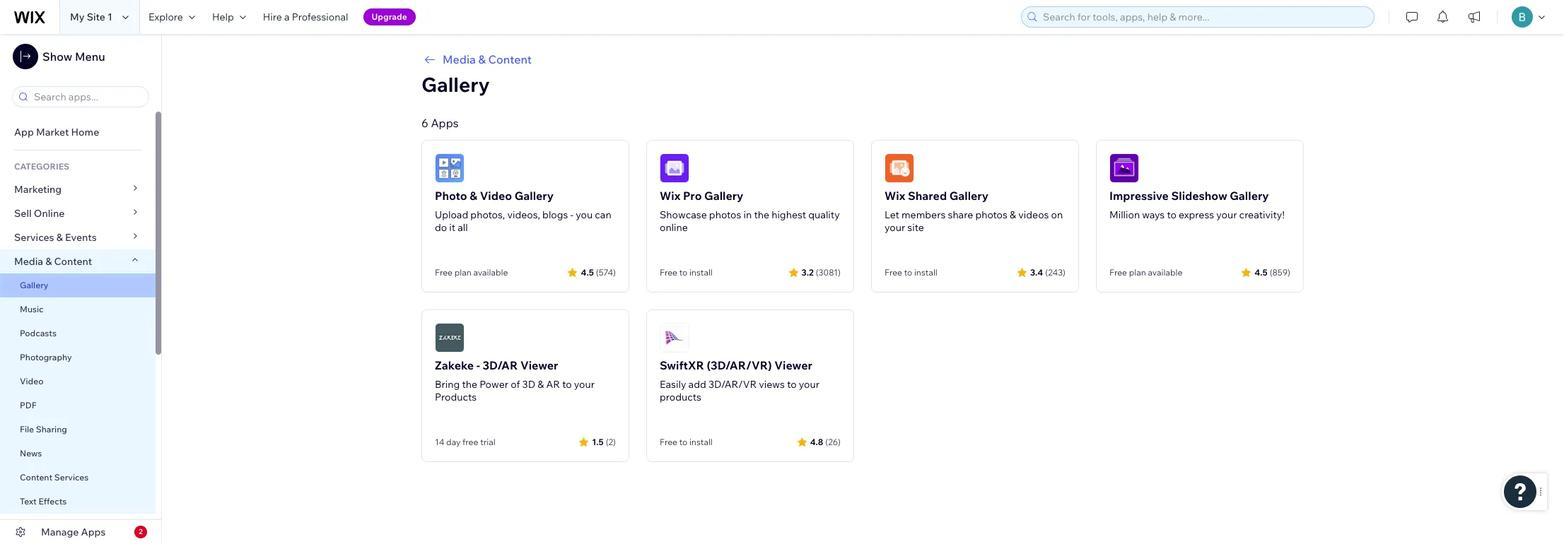 Task type: describe. For each thing, give the bounding box(es) containing it.
wix for wix shared gallery
[[885, 189, 906, 203]]

free to install for pro
[[660, 267, 713, 278]]

media inside sidebar element
[[14, 255, 43, 268]]

services inside content services link
[[54, 473, 89, 483]]

events
[[65, 231, 97, 244]]

plan for gallery
[[455, 267, 472, 278]]

(3081)
[[816, 267, 841, 278]]

photos inside wix shared gallery let members share photos & videos on your site
[[976, 209, 1008, 221]]

text effects link
[[0, 490, 156, 514]]

app
[[14, 126, 34, 139]]

video link
[[0, 370, 156, 394]]

14 day free trial
[[435, 437, 496, 448]]

upgrade button
[[363, 8, 416, 25]]

menu
[[75, 50, 105, 64]]

easily
[[660, 378, 687, 391]]

zakeke - 3d/ar viewer bring the power of 3d & ar to your products
[[435, 359, 595, 404]]

it
[[449, 221, 456, 234]]

available for million
[[1148, 267, 1183, 278]]

wix pro gallery logo image
[[660, 154, 690, 183]]

sell online
[[14, 207, 65, 220]]

blogs
[[543, 209, 568, 221]]

free plan available for gallery
[[435, 267, 508, 278]]

show
[[42, 50, 72, 64]]

videos
[[1019, 209, 1049, 221]]

slideshow
[[1172, 189, 1228, 203]]

content services link
[[0, 466, 156, 490]]

(859)
[[1270, 267, 1291, 278]]

wix shared gallery logo image
[[885, 154, 915, 183]]

photo & video gallery upload photos, videos, blogs - you can do it all
[[435, 189, 612, 234]]

4.5 (574)
[[581, 267, 616, 278]]

3.2 (3081)
[[802, 267, 841, 278]]

wix for wix pro gallery
[[660, 189, 681, 203]]

impressive
[[1110, 189, 1169, 203]]

file
[[20, 424, 34, 435]]

sharing
[[36, 424, 67, 435]]

online
[[34, 207, 65, 220]]

viewer inside "swiftxr (3d/ar/vr) viewer easily add 3d/ar/vr views to your products"
[[775, 359, 813, 373]]

of
[[511, 378, 520, 391]]

day
[[446, 437, 461, 448]]

3.2
[[802, 267, 814, 278]]

add
[[689, 378, 707, 391]]

app market home link
[[0, 120, 156, 144]]

site
[[87, 11, 105, 23]]

3d
[[522, 378, 536, 391]]

creativity!
[[1240, 209, 1285, 221]]

text effects
[[20, 497, 67, 507]]

1 horizontal spatial media
[[443, 52, 476, 66]]

install for pro
[[690, 267, 713, 278]]

gallery inside impressive slideshow gallery million ways to express your creativity!
[[1230, 189, 1270, 203]]

0 horizontal spatial content
[[20, 473, 52, 483]]

pdf link
[[0, 394, 156, 418]]

- inside zakeke - 3d/ar viewer bring the power of 3d & ar to your products
[[477, 359, 480, 373]]

products
[[435, 391, 477, 404]]

news
[[20, 449, 42, 459]]

1.5 (2)
[[592, 437, 616, 447]]

video inside the video link
[[20, 376, 43, 387]]

4.5 for photo & video gallery
[[581, 267, 594, 278]]

million
[[1110, 209, 1140, 221]]

app market home
[[14, 126, 99, 139]]

pdf
[[20, 400, 37, 411]]

manage apps
[[41, 526, 106, 539]]

1.5
[[592, 437, 604, 447]]

my
[[70, 11, 85, 23]]

on
[[1052, 209, 1063, 221]]

wix pro gallery showcase photos in the highest quality online
[[660, 189, 840, 234]]

plan for million
[[1130, 267, 1147, 278]]

- inside photo & video gallery upload photos, videos, blogs - you can do it all
[[571, 209, 574, 221]]

free
[[463, 437, 479, 448]]

2
[[139, 528, 143, 537]]

media & content inside sidebar element
[[14, 255, 92, 268]]

4.8
[[810, 437, 824, 447]]

3d/ar/vr
[[709, 378, 757, 391]]

my site 1
[[70, 11, 112, 23]]

all
[[458, 221, 468, 234]]

services & events link
[[0, 226, 156, 250]]

free for gallery
[[435, 267, 453, 278]]

you
[[576, 209, 593, 221]]

apps for manage apps
[[81, 526, 106, 539]]

install for (3d/ar/vr)
[[690, 437, 713, 448]]

your inside impressive slideshow gallery million ways to express your creativity!
[[1217, 209, 1238, 221]]

photography
[[20, 352, 72, 363]]

to inside "swiftxr (3d/ar/vr) viewer easily add 3d/ar/vr views to your products"
[[787, 378, 797, 391]]

to down products
[[680, 437, 688, 448]]

to inside impressive slideshow gallery million ways to express your creativity!
[[1168, 209, 1177, 221]]

music
[[20, 304, 44, 315]]

video inside photo & video gallery upload photos, videos, blogs - you can do it all
[[480, 189, 512, 203]]

professional
[[292, 11, 348, 23]]

swiftxr (3d/ar/vr) viewer easily add 3d/ar/vr views to your products
[[660, 359, 820, 404]]

help button
[[204, 0, 254, 34]]

wix shared gallery let members share photos & videos on your site
[[885, 189, 1063, 234]]

services & events
[[14, 231, 97, 244]]

(574)
[[596, 267, 616, 278]]

gallery link
[[0, 274, 156, 298]]

news link
[[0, 442, 156, 466]]

swiftxr
[[660, 359, 704, 373]]

3.4 (243)
[[1031, 267, 1066, 278]]

viewer inside zakeke - 3d/ar viewer bring the power of 3d & ar to your products
[[521, 359, 559, 373]]

sell online link
[[0, 202, 156, 226]]

manage
[[41, 526, 79, 539]]

hire a professional
[[263, 11, 348, 23]]

0 vertical spatial content
[[489, 52, 532, 66]]

impressive slideshow gallery million ways to express your creativity!
[[1110, 189, 1285, 221]]

show menu button
[[13, 44, 105, 69]]



Task type: vqa. For each thing, say whether or not it's contained in the screenshot.


Task type: locate. For each thing, give the bounding box(es) containing it.
0 horizontal spatial media
[[14, 255, 43, 268]]

do
[[435, 221, 447, 234]]

-
[[571, 209, 574, 221], [477, 359, 480, 373]]

4.8 (26)
[[810, 437, 841, 447]]

in
[[744, 209, 752, 221]]

wix inside wix shared gallery let members share photos & videos on your site
[[885, 189, 906, 203]]

0 horizontal spatial plan
[[455, 267, 472, 278]]

2 viewer from the left
[[775, 359, 813, 373]]

share
[[948, 209, 974, 221]]

available down photos,
[[474, 267, 508, 278]]

free to install for shared
[[885, 267, 938, 278]]

free down the do
[[435, 267, 453, 278]]

2 plan from the left
[[1130, 267, 1147, 278]]

1 vertical spatial media
[[14, 255, 43, 268]]

0 horizontal spatial media & content link
[[0, 250, 156, 274]]

gallery inside wix shared gallery let members share photos & videos on your site
[[950, 189, 989, 203]]

podcasts
[[20, 328, 57, 339]]

photos left in on the left top of page
[[709, 209, 742, 221]]

media
[[443, 52, 476, 66], [14, 255, 43, 268]]

impressive slideshow gallery logo image
[[1110, 154, 1140, 183]]

your inside "swiftxr (3d/ar/vr) viewer easily add 3d/ar/vr views to your products"
[[799, 378, 820, 391]]

1 horizontal spatial media & content
[[443, 52, 532, 66]]

pro
[[683, 189, 702, 203]]

available down ways
[[1148, 267, 1183, 278]]

free for million
[[1110, 267, 1128, 278]]

0 horizontal spatial wix
[[660, 189, 681, 203]]

media & content
[[443, 52, 532, 66], [14, 255, 92, 268]]

& inside wix shared gallery let members share photos & videos on your site
[[1010, 209, 1017, 221]]

(26)
[[826, 437, 841, 447]]

wix up the let
[[885, 189, 906, 203]]

viewer up 3d
[[521, 359, 559, 373]]

your left "site" at the top right of page
[[885, 221, 906, 234]]

1 viewer from the left
[[521, 359, 559, 373]]

file sharing link
[[0, 418, 156, 442]]

gallery inside photo & video gallery upload photos, videos, blogs - you can do it all
[[515, 189, 554, 203]]

free down the million in the right of the page
[[1110, 267, 1128, 278]]

1 horizontal spatial photos
[[976, 209, 1008, 221]]

1 vertical spatial video
[[20, 376, 43, 387]]

free
[[435, 267, 453, 278], [660, 267, 678, 278], [885, 267, 903, 278], [1110, 267, 1128, 278], [660, 437, 678, 448]]

free down online
[[660, 267, 678, 278]]

0 horizontal spatial available
[[474, 267, 508, 278]]

1 horizontal spatial viewer
[[775, 359, 813, 373]]

- left 3d/ar at left bottom
[[477, 359, 480, 373]]

1 horizontal spatial 4.5
[[1255, 267, 1268, 278]]

3.4
[[1031, 267, 1044, 278]]

to
[[1168, 209, 1177, 221], [680, 267, 688, 278], [905, 267, 913, 278], [563, 378, 572, 391], [787, 378, 797, 391], [680, 437, 688, 448]]

apps
[[431, 116, 459, 130], [81, 526, 106, 539]]

4.5 left (859)
[[1255, 267, 1268, 278]]

0 horizontal spatial video
[[20, 376, 43, 387]]

the inside zakeke - 3d/ar viewer bring the power of 3d & ar to your products
[[462, 378, 478, 391]]

media & content link
[[422, 51, 1304, 68], [0, 250, 156, 274]]

0 vertical spatial media & content link
[[422, 51, 1304, 68]]

0 vertical spatial media
[[443, 52, 476, 66]]

apps right 6
[[431, 116, 459, 130]]

gallery up share
[[950, 189, 989, 203]]

gallery up videos,
[[515, 189, 554, 203]]

6 apps
[[422, 116, 459, 130]]

services inside services & events link
[[14, 231, 54, 244]]

apps inside sidebar element
[[81, 526, 106, 539]]

free to install down "site" at the top right of page
[[885, 267, 938, 278]]

your inside wix shared gallery let members share photos & videos on your site
[[885, 221, 906, 234]]

marketing
[[14, 183, 62, 196]]

online
[[660, 221, 688, 234]]

your right 'ar'
[[574, 378, 595, 391]]

the right in on the left top of page
[[754, 209, 770, 221]]

photos inside wix pro gallery showcase photos in the highest quality online
[[709, 209, 742, 221]]

to right 'ar'
[[563, 378, 572, 391]]

apps right manage
[[81, 526, 106, 539]]

file sharing
[[20, 424, 67, 435]]

ways
[[1143, 209, 1165, 221]]

music link
[[0, 298, 156, 322]]

0 horizontal spatial -
[[477, 359, 480, 373]]

gallery right pro
[[705, 189, 744, 203]]

1 vertical spatial apps
[[81, 526, 106, 539]]

site
[[908, 221, 924, 234]]

videos,
[[508, 209, 540, 221]]

1 vertical spatial content
[[54, 255, 92, 268]]

zakeke
[[435, 359, 474, 373]]

plan
[[455, 267, 472, 278], [1130, 267, 1147, 278]]

0 vertical spatial video
[[480, 189, 512, 203]]

4.5 left (574)
[[581, 267, 594, 278]]

Search apps... field
[[30, 87, 144, 107]]

0 horizontal spatial media & content
[[14, 255, 92, 268]]

power
[[480, 378, 509, 391]]

free to install down online
[[660, 267, 713, 278]]

media up 6 apps
[[443, 52, 476, 66]]

media down services & events
[[14, 255, 43, 268]]

1 photos from the left
[[709, 209, 742, 221]]

1 vertical spatial services
[[54, 473, 89, 483]]

views
[[759, 378, 785, 391]]

6
[[422, 116, 429, 130]]

to down "site" at the top right of page
[[905, 267, 913, 278]]

bring
[[435, 378, 460, 391]]

2 vertical spatial content
[[20, 473, 52, 483]]

your right views
[[799, 378, 820, 391]]

plan down the million in the right of the page
[[1130, 267, 1147, 278]]

0 horizontal spatial viewer
[[521, 359, 559, 373]]

effects
[[38, 497, 67, 507]]

2 4.5 from the left
[[1255, 267, 1268, 278]]

4.5 for impressive slideshow gallery
[[1255, 267, 1268, 278]]

install down showcase
[[690, 267, 713, 278]]

install for shared
[[915, 267, 938, 278]]

plan down all
[[455, 267, 472, 278]]

0 horizontal spatial free plan available
[[435, 267, 508, 278]]

services
[[14, 231, 54, 244], [54, 473, 89, 483]]

1 horizontal spatial free plan available
[[1110, 267, 1183, 278]]

0 horizontal spatial apps
[[81, 526, 106, 539]]

the right bring
[[462, 378, 478, 391]]

0 vertical spatial apps
[[431, 116, 459, 130]]

1 horizontal spatial -
[[571, 209, 574, 221]]

help
[[212, 11, 234, 23]]

1 horizontal spatial available
[[1148, 267, 1183, 278]]

to down online
[[680, 267, 688, 278]]

photography link
[[0, 346, 156, 370]]

quality
[[809, 209, 840, 221]]

2 available from the left
[[1148, 267, 1183, 278]]

your
[[1217, 209, 1238, 221], [885, 221, 906, 234], [574, 378, 595, 391], [799, 378, 820, 391]]

market
[[36, 126, 69, 139]]

highest
[[772, 209, 807, 221]]

explore
[[149, 11, 183, 23]]

1 horizontal spatial wix
[[885, 189, 906, 203]]

3d/ar
[[483, 359, 518, 373]]

free down the let
[[885, 267, 903, 278]]

wix inside wix pro gallery showcase photos in the highest quality online
[[660, 189, 681, 203]]

to right ways
[[1168, 209, 1177, 221]]

photos,
[[471, 209, 505, 221]]

video
[[480, 189, 512, 203], [20, 376, 43, 387]]

install
[[690, 267, 713, 278], [915, 267, 938, 278], [690, 437, 713, 448]]

the inside wix pro gallery showcase photos in the highest quality online
[[754, 209, 770, 221]]

your inside zakeke - 3d/ar viewer bring the power of 3d & ar to your products
[[574, 378, 595, 391]]

shared
[[908, 189, 947, 203]]

1 wix from the left
[[660, 189, 681, 203]]

0 vertical spatial the
[[754, 209, 770, 221]]

0 horizontal spatial photos
[[709, 209, 742, 221]]

0 vertical spatial -
[[571, 209, 574, 221]]

1 free plan available from the left
[[435, 267, 508, 278]]

2 photos from the left
[[976, 209, 1008, 221]]

apps for 6 apps
[[431, 116, 459, 130]]

zakeke - 3d/ar viewer logo image
[[435, 323, 465, 353]]

sidebar element
[[0, 34, 162, 545]]

gallery inside sidebar element
[[20, 280, 48, 291]]

1 4.5 from the left
[[581, 267, 594, 278]]

wix left pro
[[660, 189, 681, 203]]

1 horizontal spatial content
[[54, 255, 92, 268]]

content services
[[20, 473, 89, 483]]

2 wix from the left
[[885, 189, 906, 203]]

- left you
[[571, 209, 574, 221]]

(3d/ar/vr)
[[707, 359, 772, 373]]

1 horizontal spatial plan
[[1130, 267, 1147, 278]]

gallery up 6 apps
[[422, 72, 490, 97]]

1 plan from the left
[[455, 267, 472, 278]]

1 vertical spatial the
[[462, 378, 478, 391]]

available for gallery
[[474, 267, 508, 278]]

1 vertical spatial media & content
[[14, 255, 92, 268]]

free to install for (3d/ar/vr)
[[660, 437, 713, 448]]

& inside zakeke - 3d/ar viewer bring the power of 3d & ar to your products
[[538, 378, 544, 391]]

services down sell online
[[14, 231, 54, 244]]

video up photos,
[[480, 189, 512, 203]]

1 horizontal spatial the
[[754, 209, 770, 221]]

photos right share
[[976, 209, 1008, 221]]

to right views
[[787, 378, 797, 391]]

install down "site" at the top right of page
[[915, 267, 938, 278]]

1 available from the left
[[474, 267, 508, 278]]

photo & video gallery logo image
[[435, 154, 465, 183]]

1 horizontal spatial apps
[[431, 116, 459, 130]]

show menu
[[42, 50, 105, 64]]

&
[[479, 52, 486, 66], [470, 189, 478, 203], [1010, 209, 1017, 221], [56, 231, 63, 244], [45, 255, 52, 268], [538, 378, 544, 391]]

free to install down products
[[660, 437, 713, 448]]

content
[[489, 52, 532, 66], [54, 255, 92, 268], [20, 473, 52, 483]]

1
[[108, 11, 112, 23]]

free plan available down all
[[435, 267, 508, 278]]

swiftxr (3d/ar/vr) viewer logo image
[[660, 323, 690, 353]]

hire a professional link
[[254, 0, 357, 34]]

showcase
[[660, 209, 707, 221]]

2 horizontal spatial content
[[489, 52, 532, 66]]

video up pdf at the bottom
[[20, 376, 43, 387]]

trial
[[480, 437, 496, 448]]

services down news "link"
[[54, 473, 89, 483]]

(243)
[[1046, 267, 1066, 278]]

your right express
[[1217, 209, 1238, 221]]

free for showcase
[[660, 267, 678, 278]]

0 vertical spatial media & content
[[443, 52, 532, 66]]

install down products
[[690, 437, 713, 448]]

upload
[[435, 209, 468, 221]]

free plan available down ways
[[1110, 267, 1183, 278]]

sell
[[14, 207, 32, 220]]

let
[[885, 209, 900, 221]]

photo
[[435, 189, 467, 203]]

free for easily
[[660, 437, 678, 448]]

viewer up views
[[775, 359, 813, 373]]

free down products
[[660, 437, 678, 448]]

members
[[902, 209, 946, 221]]

0 horizontal spatial the
[[462, 378, 478, 391]]

1 vertical spatial media & content link
[[0, 250, 156, 274]]

(2)
[[606, 437, 616, 447]]

0 vertical spatial services
[[14, 231, 54, 244]]

14
[[435, 437, 445, 448]]

gallery up the "creativity!"
[[1230, 189, 1270, 203]]

podcasts link
[[0, 322, 156, 346]]

to inside zakeke - 3d/ar viewer bring the power of 3d & ar to your products
[[563, 378, 572, 391]]

4.5
[[581, 267, 594, 278], [1255, 267, 1268, 278]]

& inside photo & video gallery upload photos, videos, blogs - you can do it all
[[470, 189, 478, 203]]

free for let
[[885, 267, 903, 278]]

free plan available
[[435, 267, 508, 278], [1110, 267, 1183, 278]]

2 free plan available from the left
[[1110, 267, 1183, 278]]

1 horizontal spatial media & content link
[[422, 51, 1304, 68]]

gallery
[[422, 72, 490, 97], [515, 189, 554, 203], [705, 189, 744, 203], [950, 189, 989, 203], [1230, 189, 1270, 203], [20, 280, 48, 291]]

gallery up music
[[20, 280, 48, 291]]

free plan available for million
[[1110, 267, 1183, 278]]

gallery inside wix pro gallery showcase photos in the highest quality online
[[705, 189, 744, 203]]

1 horizontal spatial video
[[480, 189, 512, 203]]

0 horizontal spatial 4.5
[[581, 267, 594, 278]]

the
[[754, 209, 770, 221], [462, 378, 478, 391]]

home
[[71, 126, 99, 139]]

ar
[[546, 378, 560, 391]]

1 vertical spatial -
[[477, 359, 480, 373]]

Search for tools, apps, help & more... field
[[1039, 7, 1370, 27]]



